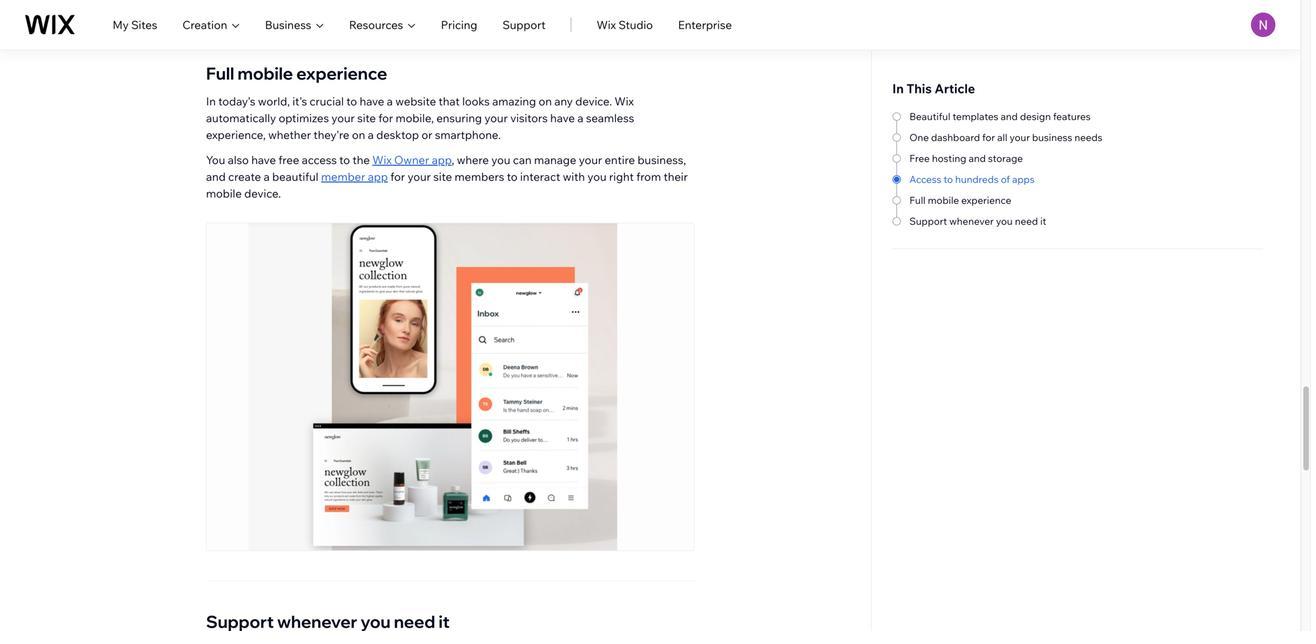 Task type: describe. For each thing, give the bounding box(es) containing it.
today's
[[218, 94, 255, 108]]

device. inside for your site members to interact with you right from their mobile device.
[[244, 187, 281, 201]]

2 vertical spatial have
[[251, 153, 276, 167]]

visitors
[[510, 111, 548, 125]]

0 vertical spatial full mobile experience
[[206, 63, 387, 84]]

hosting
[[932, 152, 966, 164]]

their
[[664, 170, 688, 184]]

they're
[[314, 128, 349, 142]]

for your site members to interact with you right from their mobile device.
[[206, 170, 688, 201]]

support for support whenever you need it
[[909, 215, 947, 227]]

0 horizontal spatial experience
[[296, 63, 387, 84]]

to inside for your site members to interact with you right from their mobile device.
[[507, 170, 518, 184]]

beautiful
[[272, 170, 319, 184]]

members
[[455, 170, 504, 184]]

you inside for your site members to interact with you right from their mobile device.
[[588, 170, 607, 184]]

desktop
[[376, 128, 419, 142]]

need
[[1015, 215, 1038, 227]]

features
[[1053, 110, 1091, 123]]

owner
[[394, 153, 429, 167]]

your inside , where you can manage your entire business, and create a beautiful
[[579, 153, 602, 167]]

all
[[997, 131, 1007, 143]]

automatically
[[206, 111, 276, 125]]

hundreds
[[955, 173, 999, 185]]

whether
[[268, 128, 311, 142]]

support whenever you need it
[[909, 215, 1046, 227]]

pricing link
[[441, 16, 477, 33]]

one
[[909, 131, 929, 143]]

beautiful templates and design features
[[909, 110, 1091, 123]]

you also have free access to the wix owner app
[[206, 153, 452, 167]]

and inside , where you can manage your entire business, and create a beautiful
[[206, 170, 226, 184]]

free hosting and storage
[[909, 152, 1023, 164]]

mobile up the world,
[[238, 63, 293, 84]]

design
[[1020, 110, 1051, 123]]

entire
[[605, 153, 635, 167]]

looks
[[462, 94, 490, 108]]

from
[[636, 170, 661, 184]]

,
[[452, 153, 454, 167]]

business button
[[265, 16, 324, 33]]

pricing
[[441, 18, 477, 32]]

device. inside 'in today's world, it's crucial to have a website that looks amazing on any device. wix automatically optimizes your site for mobile, ensuring your visitors have a seamless experience, whether they're on a desktop or smartphone.'
[[575, 94, 612, 108]]

crucial
[[310, 94, 344, 108]]

in today's world, it's crucial to have a website that looks amazing on any device. wix automatically optimizes your site for mobile, ensuring your visitors have a seamless experience, whether they're on a desktop or smartphone.
[[206, 94, 634, 142]]

your right the all
[[1010, 131, 1030, 143]]

you for ,
[[491, 153, 510, 167]]

access
[[909, 173, 941, 185]]

create
[[228, 170, 261, 184]]

mobile inside for your site members to interact with you right from their mobile device.
[[206, 187, 242, 201]]

ensuring
[[436, 111, 482, 125]]

templates
[[953, 110, 998, 123]]

manage
[[534, 153, 576, 167]]

a up the
[[368, 128, 374, 142]]

member
[[321, 170, 365, 184]]

to left the
[[339, 153, 350, 167]]

article
[[935, 81, 975, 96]]

world,
[[258, 94, 290, 108]]

access to hundreds of apps
[[909, 173, 1035, 185]]

also
[[228, 153, 249, 167]]

wix inside 'in today's world, it's crucial to have a website that looks amazing on any device. wix automatically optimizes your site for mobile, ensuring your visitors have a seamless experience, whether they're on a desktop or smartphone.'
[[615, 94, 634, 108]]

one dashboard for all your business needs
[[909, 131, 1103, 143]]

a inside , where you can manage your entire business, and create a beautiful
[[264, 170, 270, 184]]

dashboard
[[931, 131, 980, 143]]

creation button
[[182, 16, 240, 33]]

apps
[[1012, 173, 1035, 185]]

any
[[554, 94, 573, 108]]

member app link
[[321, 170, 388, 184]]

free
[[278, 153, 299, 167]]

access
[[302, 153, 337, 167]]

whenever
[[949, 215, 994, 227]]

site inside 'in today's world, it's crucial to have a website that looks amazing on any device. wix automatically optimizes your site for mobile, ensuring your visitors have a seamless experience, whether they're on a desktop or smartphone.'
[[357, 111, 376, 125]]

your inside for your site members to interact with you right from their mobile device.
[[408, 170, 431, 184]]

1 vertical spatial full
[[909, 194, 926, 206]]

my
[[113, 18, 129, 32]]

enterprise
[[678, 18, 732, 32]]

wix studio link
[[597, 16, 653, 33]]

free
[[909, 152, 930, 164]]



Task type: vqa. For each thing, say whether or not it's contained in the screenshot.
the bottom Full
yes



Task type: locate. For each thing, give the bounding box(es) containing it.
1 vertical spatial app
[[368, 170, 388, 184]]

0 vertical spatial device.
[[575, 94, 612, 108]]

wix right the
[[372, 153, 392, 167]]

in for in this article
[[892, 81, 904, 96]]

a left the website on the left top of the page
[[387, 94, 393, 108]]

1 vertical spatial site
[[433, 170, 452, 184]]

1 horizontal spatial you
[[588, 170, 607, 184]]

it
[[1040, 215, 1046, 227]]

you inside , where you can manage your entire business, and create a beautiful
[[491, 153, 510, 167]]

on left any
[[539, 94, 552, 108]]

in left the today's
[[206, 94, 216, 108]]

your up they're on the left top of the page
[[331, 111, 355, 125]]

your up with
[[579, 153, 602, 167]]

smartphone.
[[435, 128, 501, 142]]

1 horizontal spatial and
[[969, 152, 986, 164]]

full mobile experience
[[206, 63, 387, 84], [909, 194, 1011, 206]]

1 horizontal spatial on
[[539, 94, 552, 108]]

0 horizontal spatial on
[[352, 128, 365, 142]]

0 horizontal spatial full mobile experience
[[206, 63, 387, 84]]

0 vertical spatial and
[[1001, 110, 1018, 123]]

1 vertical spatial experience
[[961, 194, 1011, 206]]

optimizes
[[279, 111, 329, 125]]

for inside 'in today's world, it's crucial to have a website that looks amazing on any device. wix automatically optimizes your site for mobile, ensuring your visitors have a seamless experience, whether they're on a desktop or smartphone.'
[[378, 111, 393, 125]]

0 vertical spatial support
[[503, 18, 546, 32]]

app
[[432, 153, 452, 167], [368, 170, 388, 184]]

you for support
[[996, 215, 1013, 227]]

you
[[206, 153, 225, 167]]

0 vertical spatial have
[[360, 94, 384, 108]]

for up the desktop
[[378, 111, 393, 125]]

app down the
[[368, 170, 388, 184]]

full mobile experience up it's
[[206, 63, 387, 84]]

2 vertical spatial wix
[[372, 153, 392, 167]]

and for templates
[[1001, 110, 1018, 123]]

you left can on the left top of page
[[491, 153, 510, 167]]

you right with
[[588, 170, 607, 184]]

1 horizontal spatial app
[[432, 153, 452, 167]]

a screenshot showing the mobile experience on wix. image
[[207, 224, 694, 551]]

mobile,
[[396, 111, 434, 125]]

2 vertical spatial you
[[996, 215, 1013, 227]]

experience up support whenever you need it
[[961, 194, 1011, 206]]

support right pricing
[[503, 18, 546, 32]]

1 vertical spatial have
[[550, 111, 575, 125]]

for
[[378, 111, 393, 125], [982, 131, 995, 143], [390, 170, 405, 184]]

amazing
[[492, 94, 536, 108]]

0 vertical spatial for
[[378, 111, 393, 125]]

full
[[206, 63, 234, 84], [909, 194, 926, 206]]

site inside for your site members to interact with you right from their mobile device.
[[433, 170, 452, 184]]

a left seamless
[[577, 111, 583, 125]]

site up the
[[357, 111, 376, 125]]

2 vertical spatial for
[[390, 170, 405, 184]]

2 horizontal spatial and
[[1001, 110, 1018, 123]]

1 horizontal spatial full mobile experience
[[909, 194, 1011, 206]]

2 horizontal spatial you
[[996, 215, 1013, 227]]

full down access
[[909, 194, 926, 206]]

0 horizontal spatial full
[[206, 63, 234, 84]]

site
[[357, 111, 376, 125], [433, 170, 452, 184]]

studio
[[619, 18, 653, 32]]

wix owner app link
[[372, 153, 452, 167]]

right
[[609, 170, 634, 184]]

to
[[346, 94, 357, 108], [339, 153, 350, 167], [507, 170, 518, 184], [944, 173, 953, 185]]

and
[[1001, 110, 1018, 123], [969, 152, 986, 164], [206, 170, 226, 184]]

0 horizontal spatial have
[[251, 153, 276, 167]]

where
[[457, 153, 489, 167]]

profile image image
[[1251, 13, 1276, 37]]

to inside 'in today's world, it's crucial to have a website that looks amazing on any device. wix automatically optimizes your site for mobile, ensuring your visitors have a seamless experience, whether they're on a desktop or smartphone.'
[[346, 94, 357, 108]]

support
[[503, 18, 546, 32], [909, 215, 947, 227]]

0 vertical spatial on
[[539, 94, 552, 108]]

resources button
[[349, 16, 416, 33]]

1 vertical spatial device.
[[244, 187, 281, 201]]

a
[[387, 94, 393, 108], [577, 111, 583, 125], [368, 128, 374, 142], [264, 170, 270, 184]]

with
[[563, 170, 585, 184]]

in for in today's world, it's crucial to have a website that looks amazing on any device. wix automatically optimizes your site for mobile, ensuring your visitors have a seamless experience, whether they're on a desktop or smartphone.
[[206, 94, 216, 108]]

on up the
[[352, 128, 365, 142]]

sites
[[131, 18, 157, 32]]

0 horizontal spatial app
[[368, 170, 388, 184]]

experience,
[[206, 128, 266, 142]]

interact
[[520, 170, 560, 184]]

it's
[[292, 94, 307, 108]]

and up one dashboard for all your business needs
[[1001, 110, 1018, 123]]

for inside for your site members to interact with you right from their mobile device.
[[390, 170, 405, 184]]

have down any
[[550, 111, 575, 125]]

1 horizontal spatial device.
[[575, 94, 612, 108]]

creation
[[182, 18, 227, 32]]

your down amazing
[[485, 111, 508, 125]]

2 horizontal spatial have
[[550, 111, 575, 125]]

0 vertical spatial you
[[491, 153, 510, 167]]

your
[[331, 111, 355, 125], [485, 111, 508, 125], [1010, 131, 1030, 143], [579, 153, 602, 167], [408, 170, 431, 184]]

0 vertical spatial full
[[206, 63, 234, 84]]

0 horizontal spatial in
[[206, 94, 216, 108]]

device. up seamless
[[575, 94, 612, 108]]

have up the desktop
[[360, 94, 384, 108]]

0 horizontal spatial support
[[503, 18, 546, 32]]

have
[[360, 94, 384, 108], [550, 111, 575, 125], [251, 153, 276, 167]]

business
[[1032, 131, 1072, 143]]

that
[[439, 94, 460, 108]]

and down you
[[206, 170, 226, 184]]

to down hosting
[[944, 173, 953, 185]]

full mobile experience up the whenever
[[909, 194, 1011, 206]]

1 vertical spatial and
[[969, 152, 986, 164]]

0 vertical spatial wix
[[597, 18, 616, 32]]

for down owner
[[390, 170, 405, 184]]

0 horizontal spatial and
[[206, 170, 226, 184]]

in
[[892, 81, 904, 96], [206, 94, 216, 108]]

business,
[[638, 153, 686, 167]]

device.
[[575, 94, 612, 108], [244, 187, 281, 201]]

support link
[[503, 16, 546, 33]]

wix up seamless
[[615, 94, 634, 108]]

1 vertical spatial full mobile experience
[[909, 194, 1011, 206]]

mobile down access
[[928, 194, 959, 206]]

needs
[[1075, 131, 1103, 143]]

1 horizontal spatial have
[[360, 94, 384, 108]]

a right create
[[264, 170, 270, 184]]

mobile
[[238, 63, 293, 84], [206, 187, 242, 201], [928, 194, 959, 206]]

1 horizontal spatial support
[[909, 215, 947, 227]]

seamless
[[586, 111, 634, 125]]

0 vertical spatial app
[[432, 153, 452, 167]]

1 vertical spatial for
[[982, 131, 995, 143]]

for left the all
[[982, 131, 995, 143]]

support for support
[[503, 18, 546, 32]]

app up for your site members to interact with you right from their mobile device.
[[432, 153, 452, 167]]

you
[[491, 153, 510, 167], [588, 170, 607, 184], [996, 215, 1013, 227]]

1 vertical spatial support
[[909, 215, 947, 227]]

on
[[539, 94, 552, 108], [352, 128, 365, 142]]

in inside 'in today's world, it's crucial to have a website that looks amazing on any device. wix automatically optimizes your site for mobile, ensuring your visitors have a seamless experience, whether they're on a desktop or smartphone.'
[[206, 94, 216, 108]]

0 horizontal spatial site
[[357, 111, 376, 125]]

in left this
[[892, 81, 904, 96]]

1 horizontal spatial site
[[433, 170, 452, 184]]

1 horizontal spatial experience
[[961, 194, 1011, 206]]

have left the free
[[251, 153, 276, 167]]

the
[[353, 153, 370, 167]]

my sites
[[113, 18, 157, 32]]

wix
[[597, 18, 616, 32], [615, 94, 634, 108], [372, 153, 392, 167]]

, where you can manage your entire business, and create a beautiful
[[206, 153, 686, 184]]

business
[[265, 18, 311, 32]]

of
[[1001, 173, 1010, 185]]

beautiful
[[909, 110, 951, 123]]

or
[[422, 128, 432, 142]]

website
[[395, 94, 436, 108]]

site down ,
[[433, 170, 452, 184]]

my sites link
[[113, 16, 157, 33]]

and for hosting
[[969, 152, 986, 164]]

to right the 'crucial'
[[346, 94, 357, 108]]

1 vertical spatial wix
[[615, 94, 634, 108]]

0 horizontal spatial you
[[491, 153, 510, 167]]

you left need
[[996, 215, 1013, 227]]

0 vertical spatial site
[[357, 111, 376, 125]]

1 horizontal spatial in
[[892, 81, 904, 96]]

enterprise link
[[678, 16, 732, 33]]

wix studio
[[597, 18, 653, 32]]

1 vertical spatial you
[[588, 170, 607, 184]]

1 vertical spatial on
[[352, 128, 365, 142]]

to down can on the left top of page
[[507, 170, 518, 184]]

member app
[[321, 170, 388, 184]]

mobile down create
[[206, 187, 242, 201]]

can
[[513, 153, 532, 167]]

0 horizontal spatial device.
[[244, 187, 281, 201]]

experience up the 'crucial'
[[296, 63, 387, 84]]

full up the today's
[[206, 63, 234, 84]]

2 vertical spatial and
[[206, 170, 226, 184]]

resources
[[349, 18, 403, 32]]

0 vertical spatial experience
[[296, 63, 387, 84]]

this
[[907, 81, 932, 96]]

device. down create
[[244, 187, 281, 201]]

storage
[[988, 152, 1023, 164]]

1 horizontal spatial full
[[909, 194, 926, 206]]

support down access
[[909, 215, 947, 227]]

wix left studio
[[597, 18, 616, 32]]

your down wix owner app link
[[408, 170, 431, 184]]

in this article
[[892, 81, 975, 96]]

and up hundreds
[[969, 152, 986, 164]]



